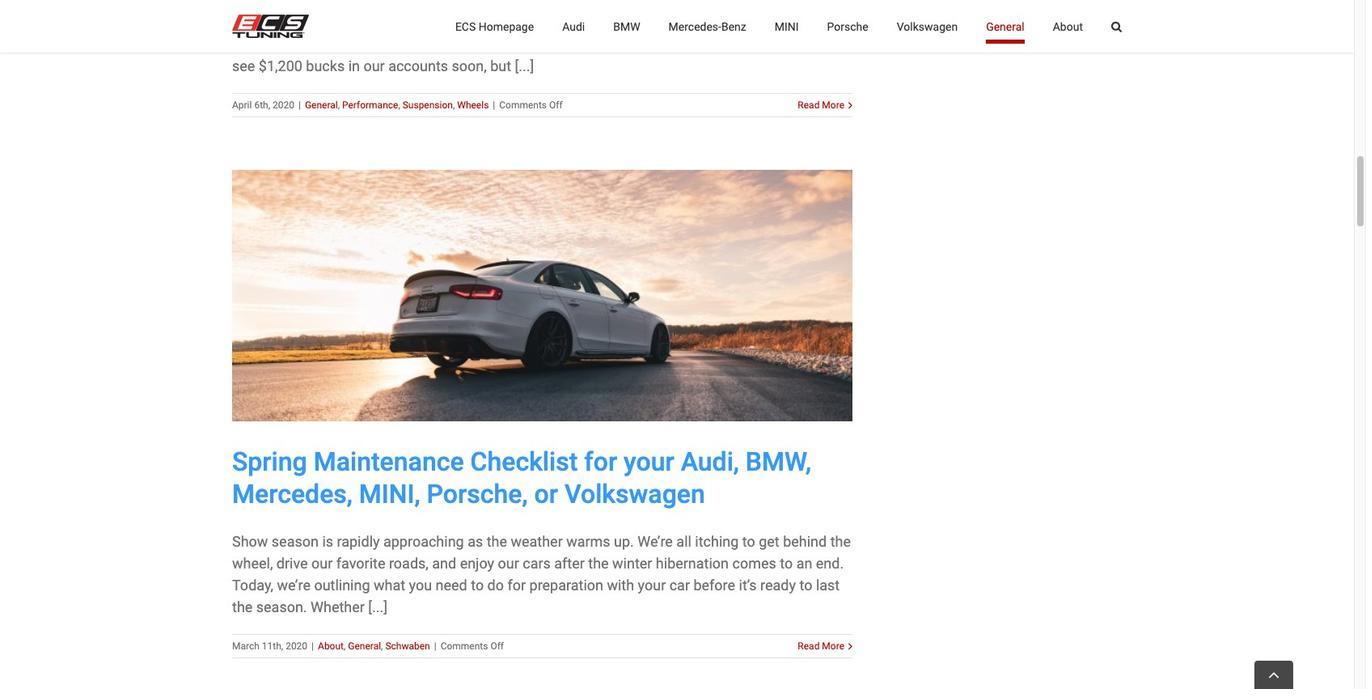 Task type: locate. For each thing, give the bounding box(es) containing it.
1 horizontal spatial our
[[364, 57, 385, 74]]

to left the do.
[[761, 0, 774, 9]]

rapidly
[[337, 534, 380, 551]]

read more link down about
[[798, 98, 845, 112]]

0 vertical spatial off
[[549, 99, 563, 110]]

itching up recession
[[619, 0, 663, 9]]

get left by.
[[307, 35, 328, 52]]

more for suspension
[[822, 99, 845, 110]]

all inside show season is rapidly approaching as the weather warms up. we're all itching to get behind the wheel, drive our favorite roads, and enjoy our cars after the winter hibernation comes to an end. today, we're outlining what you need to do for preparation with your car before it's ready to last the season. whether [...]
[[677, 534, 692, 551]]

are
[[680, 35, 700, 52]]

0 horizontal spatial comments
[[441, 641, 488, 653]]

mercedes-
[[669, 20, 722, 33]]

comments
[[499, 99, 547, 110], [441, 641, 488, 653]]

2 read from the top
[[798, 641, 820, 653]]

2 vertical spatial general link
[[348, 641, 381, 653]]

season.
[[256, 599, 307, 616]]

, left schwaben link
[[381, 641, 383, 653]]

2020 for 11th,
[[286, 641, 308, 653]]

2020 right 6th, in the top left of the page
[[273, 99, 295, 110]]

volkswagen right porsche link
[[897, 20, 958, 33]]

show
[[232, 534, 268, 551]]

0 horizontal spatial an
[[497, 35, 513, 52]]

to
[[761, 0, 774, 9], [291, 35, 304, 52], [817, 35, 830, 52], [743, 534, 756, 551], [780, 555, 793, 572], [471, 577, 484, 594], [800, 577, 813, 594]]

our right in
[[364, 57, 385, 74]]

general link right volkswagen link
[[987, 0, 1025, 53]]

winter
[[613, 555, 653, 572]]

0 horizontal spatial itching
[[619, 0, 663, 9]]

[...] down the what
[[368, 599, 388, 616]]

approaching
[[384, 534, 464, 551]]

general link
[[987, 0, 1025, 53], [305, 99, 338, 110], [348, 641, 381, 653]]

2020 for 6th,
[[273, 99, 295, 110]]

your inside show season is rapidly approaching as the weather warms up. we're all itching to get behind the wheel, drive our favorite roads, and enjoy our cars after the winter hibernation comes to an end. today, we're outlining what you need to do for preparation with your car before it's ready to last the season. whether [...]
[[638, 577, 666, 594]]

volkswagen
[[897, 20, 958, 33], [565, 479, 705, 510]]

0 vertical spatial an
[[497, 35, 513, 52]]

an down behind
[[797, 555, 813, 572]]

mercedes-benz link
[[669, 0, 747, 53]]

1 vertical spatial read more
[[798, 641, 845, 653]]

for right do
[[508, 577, 526, 594]]

all up hibernation
[[677, 534, 692, 551]]

all up "ecs tuning logo"
[[265, 0, 280, 9]]

performance link
[[342, 99, 398, 110]]

general left schwaben link
[[348, 641, 381, 653]]

this
[[284, 0, 308, 9]]

general link left schwaben link
[[348, 641, 381, 653]]

your left audi,
[[624, 447, 675, 478]]

1 vertical spatial off
[[491, 641, 504, 653]]

mini link
[[775, 0, 799, 53]]

read down about
[[798, 99, 820, 110]]

1 vertical spatial your
[[638, 577, 666, 594]]

2020
[[273, 99, 295, 110], [286, 641, 308, 653]]

off
[[549, 99, 563, 110], [491, 641, 504, 653]]

1 vertical spatial [...]
[[368, 599, 388, 616]]

your left car
[[638, 577, 666, 594]]

i'm
[[596, 0, 616, 9]]

0 horizontal spatial general
[[305, 99, 338, 110]]

1 vertical spatial read more link
[[798, 640, 845, 654]]

however,
[[353, 35, 412, 52]]

recession
[[601, 13, 663, 30]]

to left do
[[471, 577, 484, 594]]

0 vertical spatial general
[[987, 20, 1025, 33]]

read down last
[[798, 641, 820, 653]]

1 horizontal spatial volkswagen
[[897, 20, 958, 33]]

1 vertical spatial itching
[[695, 534, 739, 551]]

soon,
[[452, 57, 487, 74]]

read more down last
[[798, 641, 845, 653]]

1 vertical spatial read
[[798, 641, 820, 653]]

mini,
[[359, 479, 420, 510]]

schwaben link
[[386, 641, 430, 653]]

1 read from the top
[[798, 99, 820, 110]]

porsche,
[[427, 479, 528, 510]]

2 horizontal spatial general
[[987, 20, 1025, 33]]

0 vertical spatial read
[[798, 99, 820, 110]]

1 vertical spatial comments
[[441, 641, 488, 653]]

business
[[377, 0, 435, 9]]

for up will
[[666, 0, 685, 9]]

off down do
[[491, 641, 504, 653]]

get up comes
[[759, 534, 780, 551]]

april
[[232, 99, 252, 110]]

leave
[[692, 13, 726, 30]]

our down is
[[312, 555, 333, 572]]

1 vertical spatial about link
[[318, 641, 344, 653]]

general down bucks
[[305, 99, 338, 110]]

ecs homepage
[[455, 20, 534, 33]]

1 horizontal spatial general
[[348, 641, 381, 653]]

for right "checklist"
[[584, 447, 618, 478]]

more down last
[[822, 641, 845, 653]]

1 horizontal spatial get
[[759, 534, 780, 551]]

general link down bucks
[[305, 99, 338, 110]]

schwaben
[[386, 641, 430, 653]]

1 vertical spatial 2020
[[286, 641, 308, 653]]

get inside show season is rapidly approaching as the weather warms up. we're all itching to get behind the wheel, drive our favorite roads, and enjoy our cars after the winter hibernation comes to an end. today, we're outlining what you need to do for preparation with your car before it's ready to last the season. whether [...]
[[759, 534, 780, 551]]

penny-
[[766, 13, 809, 30]]

0 vertical spatial comments
[[499, 99, 547, 110]]

fear.
[[590, 35, 619, 52]]

porsche link
[[827, 0, 869, 53]]

0 horizontal spatial off
[[491, 641, 504, 653]]

read more link down last
[[798, 640, 845, 654]]

0 vertical spatial more
[[822, 99, 845, 110]]

an
[[497, 35, 513, 52], [797, 555, 813, 572]]

read
[[798, 99, 820, 110], [798, 641, 820, 653]]

read more for suspension
[[798, 99, 845, 110]]

itching
[[619, 0, 663, 9], [695, 534, 739, 551]]

1 vertical spatial volkswagen
[[565, 479, 705, 510]]

1 vertical spatial all
[[677, 534, 692, 551]]

suspension link
[[403, 99, 453, 110]]

|
[[299, 99, 301, 110], [493, 99, 495, 110], [312, 641, 314, 653], [434, 641, 437, 653]]

off down unfounded
[[549, 99, 563, 110]]

2020 right 11th,
[[286, 641, 308, 653]]

0 vertical spatial [...]
[[515, 57, 534, 74]]

bmw link
[[614, 0, 641, 53]]

comments right "schwaben"
[[441, 641, 488, 653]]

| right schwaben link
[[434, 641, 437, 653]]

the up end.
[[831, 534, 851, 551]]

our up do
[[498, 555, 519, 572]]

the down the stuck
[[509, 13, 529, 30]]

pinching
[[232, 35, 287, 52]]

0 horizontal spatial all
[[265, 0, 280, 9]]

mini
[[775, 20, 799, 33]]

1 vertical spatial more
[[822, 641, 845, 653]]

1 vertical spatial an
[[797, 555, 813, 572]]

comments down but
[[499, 99, 547, 110]]

1 horizontal spatial about
[[1053, 20, 1084, 33]]

0 horizontal spatial volkswagen
[[565, 479, 705, 510]]

2 read more from the top
[[798, 641, 845, 653]]

0 horizontal spatial [...]
[[368, 599, 388, 616]]

0 vertical spatial 2020
[[273, 99, 295, 110]]

0 vertical spatial get
[[307, 35, 328, 52]]

[...] inside show season is rapidly approaching as the weather warms up. we're all itching to get behind the wheel, drive our favorite roads, and enjoy our cars after the winter hibernation comes to an end. today, we're outlining what you need to do for preparation with your car before it's ready to last the season. whether [...]
[[368, 599, 388, 616]]

itching up hibernation
[[695, 534, 739, 551]]

0 vertical spatial about link
[[1053, 0, 1084, 53]]

bmw,
[[746, 447, 812, 478]]

0 vertical spatial read more
[[798, 99, 845, 110]]

or
[[535, 479, 558, 510]]

as
[[468, 534, 483, 551]]

money
[[382, 13, 425, 30]]

performance
[[342, 99, 398, 110]]

1 read more link from the top
[[798, 98, 845, 112]]

for
[[666, 0, 685, 9], [429, 13, 447, 30], [584, 447, 618, 478], [508, 577, 526, 594]]

[...]
[[515, 57, 534, 74], [368, 599, 388, 616]]

1 read more from the top
[[798, 99, 845, 110]]

[...] right but
[[515, 57, 534, 74]]

| right 6th, in the top left of the page
[[299, 99, 301, 110]]

that
[[480, 13, 505, 30]]

checklist
[[471, 447, 578, 478]]

2 horizontal spatial general link
[[987, 0, 1025, 53]]

volkswagen inside "spring maintenance checklist for your audi, bmw, mercedes, mini, porsche, or volkswagen"
[[565, 479, 705, 510]]

about
[[1053, 20, 1084, 33], [318, 641, 344, 653]]

1 horizontal spatial comments
[[499, 99, 547, 110]]

1 horizontal spatial itching
[[695, 534, 739, 551]]

0 vertical spatial itching
[[619, 0, 663, 9]]

only
[[649, 35, 676, 52]]

, left performance link
[[338, 99, 340, 110]]

read more down about
[[798, 99, 845, 110]]

ecs tuning logo image
[[232, 15, 309, 38]]

2 vertical spatial general
[[348, 641, 381, 653]]

by.
[[332, 35, 350, 52]]

read more link for suspension
[[798, 98, 845, 112]]

2 read more link from the top
[[798, 640, 845, 654]]

more
[[822, 99, 845, 110], [822, 641, 845, 653]]

0 horizontal spatial get
[[307, 35, 328, 52]]

2 more from the top
[[822, 641, 845, 653]]

general right volkswagen link
[[987, 20, 1025, 33]]

2 horizontal spatial our
[[498, 555, 519, 572]]

we
[[704, 35, 722, 52]]

0 horizontal spatial about
[[318, 641, 344, 653]]

audi,
[[681, 447, 739, 478]]

outlining
[[314, 577, 370, 594]]

read more link
[[798, 98, 845, 112], [798, 640, 845, 654]]

0 vertical spatial read more link
[[798, 98, 845, 112]]

april 6th, 2020 | general , performance , suspension , wheels | comments off
[[232, 99, 563, 110]]

the inside with all this covid-19 business keeping us stuck inside, i'm itching for something to do. most people aren't spending money for fear that the economic recession will leave them penny- pinching to get by. however, i think that's an unfounded fear. not only are we already about to see $1,200 bucks in our accounts soon, but [...]
[[509, 13, 529, 30]]

more down porsche link
[[822, 99, 845, 110]]

for up think
[[429, 13, 447, 30]]

the
[[509, 13, 529, 30], [487, 534, 507, 551], [831, 534, 851, 551], [589, 555, 609, 572], [232, 599, 253, 616]]

volkswagen up up.
[[565, 479, 705, 510]]

the down warms
[[589, 555, 609, 572]]

1 horizontal spatial an
[[797, 555, 813, 572]]

itching inside with all this covid-19 business keeping us stuck inside, i'm itching for something to do. most people aren't spending money for fear that the economic recession will leave them penny- pinching to get by. however, i think that's an unfounded fear. not only are we already about to see $1,200 bucks in our accounts soon, but [...]
[[619, 0, 663, 9]]

0 horizontal spatial general link
[[305, 99, 338, 110]]

for inside "spring maintenance checklist for your audi, bmw, mercedes, mini, porsche, or volkswagen"
[[584, 447, 618, 478]]

19
[[357, 0, 374, 9]]

all
[[265, 0, 280, 9], [677, 534, 692, 551]]

1 more from the top
[[822, 99, 845, 110]]

us
[[493, 0, 509, 9]]

0 vertical spatial all
[[265, 0, 280, 9]]

0 vertical spatial your
[[624, 447, 675, 478]]

unfounded
[[517, 35, 587, 52]]

get inside with all this covid-19 business keeping us stuck inside, i'm itching for something to do. most people aren't spending money for fear that the economic recession will leave them penny- pinching to get by. however, i think that's an unfounded fear. not only are we already about to see $1,200 bucks in our accounts soon, but [...]
[[307, 35, 328, 52]]

ecs homepage link
[[455, 0, 534, 53]]

1 horizontal spatial [...]
[[515, 57, 534, 74]]

an down homepage
[[497, 35, 513, 52]]

1 horizontal spatial off
[[549, 99, 563, 110]]

1 horizontal spatial general link
[[348, 641, 381, 653]]

1 vertical spatial get
[[759, 534, 780, 551]]

1 horizontal spatial all
[[677, 534, 692, 551]]



Task type: vqa. For each thing, say whether or not it's contained in the screenshot.
"a" to the bottom
no



Task type: describe. For each thing, give the bounding box(es) containing it.
roads,
[[389, 555, 429, 572]]

6th,
[[254, 99, 270, 110]]

11th,
[[262, 641, 283, 653]]

need
[[436, 577, 468, 594]]

itching inside show season is rapidly approaching as the weather warms up. we're all itching to get behind the wheel, drive our favorite roads, and enjoy our cars after the winter hibernation comes to an end. today, we're outlining what you need to do for preparation with your car before it's ready to last the season. whether [...]
[[695, 534, 739, 551]]

with
[[607, 577, 635, 594]]

march
[[232, 641, 260, 653]]

volkswagen link
[[897, 0, 958, 53]]

homepage
[[479, 20, 534, 33]]

people
[[232, 13, 276, 30]]

0 vertical spatial general link
[[987, 0, 1025, 53]]

preparation
[[530, 577, 604, 594]]

0 horizontal spatial about link
[[318, 641, 344, 653]]

| right "wheels" link
[[493, 99, 495, 110]]

mercedes,
[[232, 479, 353, 510]]

the down today, in the left bottom of the page
[[232, 599, 253, 616]]

and
[[432, 555, 457, 572]]

to down 'aren't'
[[291, 35, 304, 52]]

something
[[688, 0, 757, 9]]

spring
[[232, 447, 307, 478]]

your inside "spring maintenance checklist for your audi, bmw, mercedes, mini, porsche, or volkswagen"
[[624, 447, 675, 478]]

to up ready
[[780, 555, 793, 572]]

to up comes
[[743, 534, 756, 551]]

wheels link
[[457, 99, 489, 110]]

them
[[729, 13, 763, 30]]

about
[[777, 35, 814, 52]]

you
[[409, 577, 432, 594]]

0 vertical spatial volkswagen
[[897, 20, 958, 33]]

we're
[[277, 577, 311, 594]]

, down whether
[[344, 641, 346, 653]]

to right about
[[817, 35, 830, 52]]

drive
[[277, 555, 308, 572]]

inside,
[[551, 0, 593, 9]]

but
[[491, 57, 512, 74]]

1 vertical spatial about
[[318, 641, 344, 653]]

stuck
[[512, 0, 547, 9]]

last
[[816, 577, 840, 594]]

[...] inside with all this covid-19 business keeping us stuck inside, i'm itching for something to do. most people aren't spending money for fear that the economic recession will leave them penny- pinching to get by. however, i think that's an unfounded fear. not only are we already about to see $1,200 bucks in our accounts soon, but [...]
[[515, 57, 534, 74]]

1 vertical spatial general link
[[305, 99, 338, 110]]

show season is rapidly approaching as the weather warms up. we're all itching to get behind the wheel, drive our favorite roads, and enjoy our cars after the winter hibernation comes to an end. today, we're outlining what you need to do for preparation with your car before it's ready to last the season. whether [...]
[[232, 534, 851, 616]]

ecs
[[455, 20, 476, 33]]

bucks
[[306, 57, 345, 74]]

economic
[[533, 13, 597, 30]]

all inside with all this covid-19 business keeping us stuck inside, i'm itching for something to do. most people aren't spending money for fear that the economic recession will leave them penny- pinching to get by. however, i think that's an unfounded fear. not only are we already about to see $1,200 bucks in our accounts soon, but [...]
[[265, 0, 280, 9]]

more for schwaben
[[822, 641, 845, 653]]

aren't
[[279, 13, 315, 30]]

warms
[[567, 534, 611, 551]]

bmw
[[614, 20, 641, 33]]

season
[[272, 534, 319, 551]]

maintenance
[[314, 447, 464, 478]]

i
[[416, 35, 420, 52]]

spending
[[319, 13, 378, 30]]

end.
[[816, 555, 844, 572]]

march 11th, 2020 | about , general , schwaben | comments off
[[232, 641, 504, 653]]

spring maintenance checklist for your audi, bmw, mercedes, mini, porsche, or volkswagen link
[[232, 447, 812, 510]]

after
[[555, 555, 585, 572]]

0 horizontal spatial our
[[312, 555, 333, 572]]

, left "wheels" link
[[453, 99, 455, 110]]

1 horizontal spatial about link
[[1053, 0, 1084, 53]]

hibernation
[[656, 555, 729, 572]]

to left last
[[800, 577, 813, 594]]

covid-
[[311, 0, 357, 9]]

behind
[[783, 534, 827, 551]]

with all this covid-19 business keeping us stuck inside, i'm itching for something to do. most people aren't spending money for fear that the economic recession will leave them penny- pinching to get by. however, i think that's an unfounded fear. not only are we already about to see $1,200 bucks in our accounts soon, but [...]
[[232, 0, 835, 74]]

spring maintenance checklist for your audi, bmw, mercedes, mini, porsche, or volkswagen image
[[232, 170, 853, 422]]

with
[[232, 0, 261, 9]]

benz
[[722, 20, 747, 33]]

cars
[[523, 555, 551, 572]]

audi link
[[562, 0, 585, 53]]

favorite
[[336, 555, 386, 572]]

what
[[374, 577, 405, 594]]

keeping
[[439, 0, 489, 9]]

read for suspension
[[798, 99, 820, 110]]

most
[[801, 0, 835, 9]]

spring maintenance checklist for your audi, bmw, mercedes, mini, porsche, or volkswagen
[[232, 447, 812, 510]]

we're
[[638, 534, 673, 551]]

already
[[726, 35, 773, 52]]

weather
[[511, 534, 563, 551]]

1 vertical spatial general
[[305, 99, 338, 110]]

accounts
[[389, 57, 448, 74]]

audi
[[562, 20, 585, 33]]

up.
[[614, 534, 634, 551]]

an inside show season is rapidly approaching as the weather warms up. we're all itching to get behind the wheel, drive our favorite roads, and enjoy our cars after the winter hibernation comes to an end. today, we're outlining what you need to do for preparation with your car before it's ready to last the season. whether [...]
[[797, 555, 813, 572]]

, left suspension link
[[398, 99, 400, 110]]

car
[[670, 577, 690, 594]]

read more link for schwaben
[[798, 640, 845, 654]]

0 vertical spatial about
[[1053, 20, 1084, 33]]

comes
[[733, 555, 777, 572]]

fear
[[451, 13, 476, 30]]

ready
[[761, 577, 796, 594]]

think
[[423, 35, 455, 52]]

is
[[322, 534, 333, 551]]

| right 11th,
[[312, 641, 314, 653]]

our inside with all this covid-19 business keeping us stuck inside, i'm itching for something to do. most people aren't spending money for fear that the economic recession will leave them penny- pinching to get by. however, i think that's an unfounded fear. not only are we already about to see $1,200 bucks in our accounts soon, but [...]
[[364, 57, 385, 74]]

wheels
[[457, 99, 489, 110]]

suspension
[[403, 99, 453, 110]]

that's
[[459, 35, 494, 52]]

read for schwaben
[[798, 641, 820, 653]]

read more for schwaben
[[798, 641, 845, 653]]

the right as
[[487, 534, 507, 551]]

today,
[[232, 577, 274, 594]]

enjoy
[[460, 555, 494, 572]]

for inside show season is rapidly approaching as the weather warms up. we're all itching to get behind the wheel, drive our favorite roads, and enjoy our cars after the winter hibernation comes to an end. today, we're outlining what you need to do for preparation with your car before it's ready to last the season. whether [...]
[[508, 577, 526, 594]]

do.
[[777, 0, 798, 9]]

not
[[622, 35, 646, 52]]

an inside with all this covid-19 business keeping us stuck inside, i'm itching for something to do. most people aren't spending money for fear that the economic recession will leave them penny- pinching to get by. however, i think that's an unfounded fear. not only are we already about to see $1,200 bucks in our accounts soon, but [...]
[[497, 35, 513, 52]]



